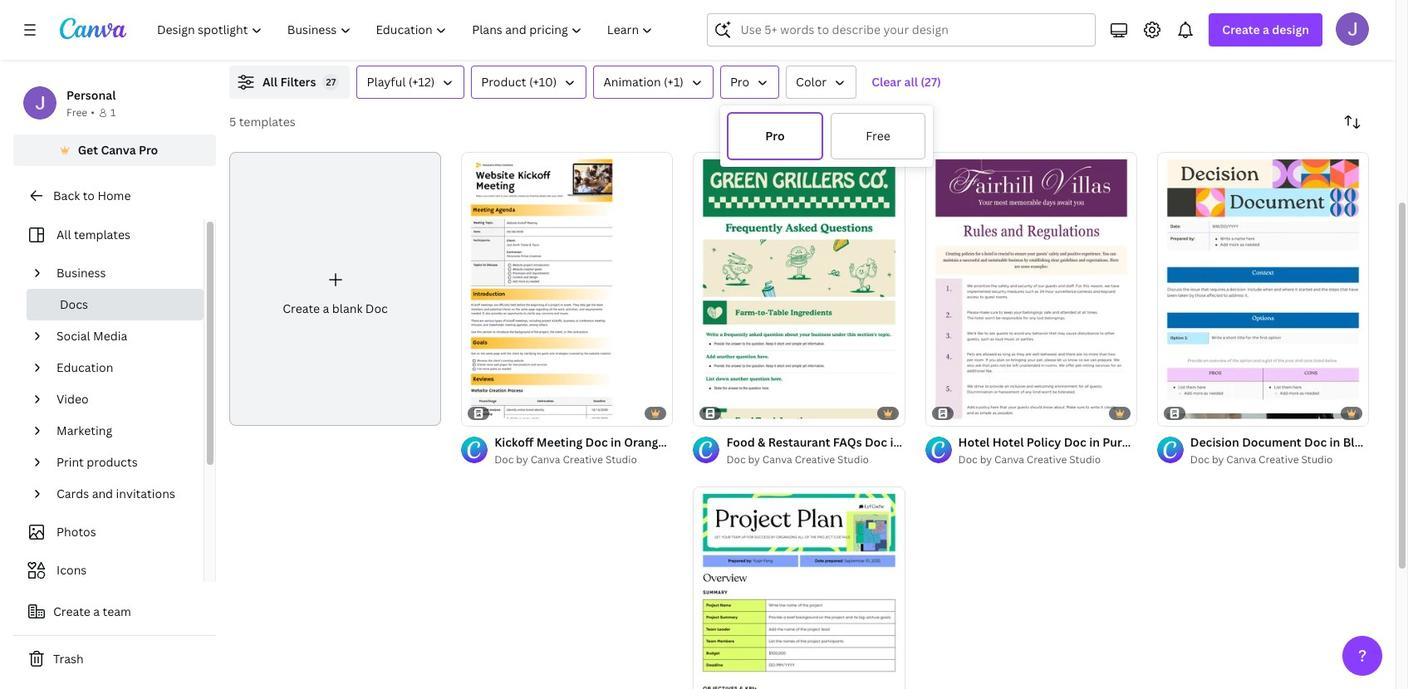 Task type: locate. For each thing, give the bounding box(es) containing it.
a left team at the left of the page
[[93, 604, 100, 620]]

education
[[56, 360, 113, 376]]

free for free •
[[66, 106, 87, 120]]

1 studio from the left
[[606, 453, 637, 467]]

4 studio from the left
[[1301, 453, 1333, 467]]

back to home link
[[13, 179, 216, 213]]

icons link
[[23, 555, 194, 587]]

pro button left color
[[720, 66, 779, 99]]

1 horizontal spatial free
[[866, 128, 890, 144]]

free down 'clear'
[[866, 128, 890, 144]]

2 horizontal spatial pro
[[765, 128, 785, 144]]

doc by canva creative studio for doc by canva creative studio link associated with kickoff meeting doc in orange black white professional gradients style image
[[494, 453, 637, 467]]

food & restaurant faqs doc in green cream yellow bold nostalgia style image
[[693, 152, 905, 426]]

27
[[326, 76, 336, 88]]

templates for all templates
[[74, 227, 130, 243]]

0 vertical spatial a
[[1263, 22, 1269, 37]]

all down back
[[56, 227, 71, 243]]

purple
[[1371, 435, 1408, 450]]

1 horizontal spatial all
[[263, 74, 278, 90]]

playful (+12)
[[367, 74, 435, 90]]

2 studio from the left
[[838, 453, 869, 467]]

doc by canva creative studio for doc by canva creative studio link related to food & restaurant faqs doc in green cream yellow bold nostalgia style image
[[726, 453, 869, 467]]

3 by from the left
[[980, 453, 992, 467]]

1 by from the left
[[516, 453, 528, 467]]

2 vertical spatial create
[[53, 604, 90, 620]]

4 by from the left
[[1212, 453, 1224, 467]]

1 vertical spatial create
[[283, 301, 320, 317]]

2 creative from the left
[[795, 453, 835, 467]]

doc by canva creative studio link for food & restaurant faqs doc in green cream yellow bold nostalgia style image
[[726, 452, 905, 469]]

None search field
[[707, 13, 1096, 47]]

doc by canva creative studio link for decision document doc in blue purple grey geometric style image
[[1190, 452, 1369, 469]]

1 creative from the left
[[563, 453, 603, 467]]

1 doc by canva creative studio from the left
[[494, 453, 637, 467]]

create inside create a design dropdown button
[[1222, 22, 1260, 37]]

0 horizontal spatial all
[[56, 227, 71, 243]]

4 creative from the left
[[1259, 453, 1299, 467]]

studio for doc by canva creative studio link associated with kickoff meeting doc in orange black white professional gradients style image
[[606, 453, 637, 467]]

0 vertical spatial create
[[1222, 22, 1260, 37]]

a inside button
[[93, 604, 100, 620]]

pro button
[[720, 66, 779, 99], [727, 112, 823, 160]]

free
[[66, 106, 87, 120], [866, 128, 890, 144]]

a
[[1263, 22, 1269, 37], [323, 301, 329, 317], [93, 604, 100, 620]]

by
[[516, 453, 528, 467], [748, 453, 760, 467], [980, 453, 992, 467], [1212, 453, 1224, 467]]

Search search field
[[741, 14, 1085, 46]]

templates for 5 templates
[[239, 114, 296, 130]]

1 doc by canva creative studio link from the left
[[494, 452, 673, 469]]

canva inside 'decision document doc in blue purple doc by canva creative studio'
[[1226, 453, 1256, 467]]

0 vertical spatial pro button
[[720, 66, 779, 99]]

a left 'design'
[[1263, 22, 1269, 37]]

create a blank doc element
[[229, 152, 441, 426]]

photos
[[56, 524, 96, 540]]

2 doc by canva creative studio link from the left
[[726, 452, 905, 469]]

1 horizontal spatial templates
[[239, 114, 296, 130]]

doc by canva creative studio link for the 'hotel hotel policy doc in purple cream vintage cinematica style' image
[[958, 452, 1137, 469]]

0 vertical spatial free
[[66, 106, 87, 120]]

create left blank
[[283, 301, 320, 317]]

3 creative from the left
[[1027, 453, 1067, 467]]

1 vertical spatial free
[[866, 128, 890, 144]]

create inside create a blank doc element
[[283, 301, 320, 317]]

canva for food & restaurant faqs doc in green cream yellow bold nostalgia style image
[[763, 453, 792, 467]]

creative for the 'hotel hotel policy doc in purple cream vintage cinematica style' image's doc by canva creative studio link
[[1027, 453, 1067, 467]]

decision document doc in blue purple link
[[1190, 434, 1408, 452]]

free •
[[66, 106, 95, 120]]

27 filter options selected element
[[323, 74, 339, 91]]

back to home
[[53, 188, 131, 204]]

all templates link
[[23, 219, 194, 251]]

social
[[56, 328, 90, 344]]

products
[[87, 454, 138, 470]]

cards and invitations
[[56, 486, 175, 502]]

1 horizontal spatial a
[[323, 301, 329, 317]]

free inside button
[[866, 128, 890, 144]]

social media
[[56, 328, 127, 344]]

all templates
[[56, 227, 130, 243]]

print
[[56, 454, 84, 470]]

doc by canva creative studio
[[494, 453, 637, 467], [726, 453, 869, 467], [958, 453, 1101, 467]]

media
[[93, 328, 127, 344]]

2 horizontal spatial a
[[1263, 22, 1269, 37]]

color
[[796, 74, 827, 90]]

1
[[110, 106, 116, 120]]

business link
[[50, 258, 194, 289]]

2 horizontal spatial doc by canva creative studio
[[958, 453, 1101, 467]]

animation
[[603, 74, 661, 90]]

1 horizontal spatial create
[[283, 301, 320, 317]]

pro button down color
[[727, 112, 823, 160]]

studio
[[606, 453, 637, 467], [838, 453, 869, 467], [1069, 453, 1101, 467], [1301, 453, 1333, 467]]

templates inside all templates link
[[74, 227, 130, 243]]

canva
[[101, 142, 136, 158], [531, 453, 560, 467], [763, 453, 792, 467], [995, 453, 1024, 467], [1226, 453, 1256, 467]]

creative inside 'decision document doc in blue purple doc by canva creative studio'
[[1259, 453, 1299, 467]]

Sort by button
[[1336, 106, 1369, 139]]

0 vertical spatial all
[[263, 74, 278, 90]]

canva for the 'hotel hotel policy doc in purple cream vintage cinematica style' image
[[995, 453, 1024, 467]]

creative
[[563, 453, 603, 467], [795, 453, 835, 467], [1027, 453, 1067, 467], [1259, 453, 1299, 467]]

clear all (27)
[[872, 74, 941, 90]]

blue
[[1343, 435, 1369, 450]]

cards and invitations link
[[50, 479, 194, 510]]

video
[[56, 391, 89, 407]]

a left blank
[[323, 301, 329, 317]]

all
[[904, 74, 918, 90]]

2 doc by canva creative studio from the left
[[726, 453, 869, 467]]

0 horizontal spatial templates
[[74, 227, 130, 243]]

get canva pro button
[[13, 135, 216, 166]]

templates right 5 in the left top of the page
[[239, 114, 296, 130]]

create left 'design'
[[1222, 22, 1260, 37]]

0 horizontal spatial doc by canva creative studio
[[494, 453, 637, 467]]

0 horizontal spatial pro
[[139, 142, 158, 158]]

create inside create a team button
[[53, 604, 90, 620]]

4 doc by canva creative studio link from the left
[[1190, 452, 1369, 469]]

0 horizontal spatial free
[[66, 106, 87, 120]]

3 studio from the left
[[1069, 453, 1101, 467]]

templates down back to home
[[74, 227, 130, 243]]

create for create a team
[[53, 604, 90, 620]]

5
[[229, 114, 236, 130]]

2 horizontal spatial create
[[1222, 22, 1260, 37]]

pro
[[730, 74, 749, 90], [765, 128, 785, 144], [139, 142, 158, 158]]

1 horizontal spatial doc by canva creative studio
[[726, 453, 869, 467]]

3 doc by canva creative studio from the left
[[958, 453, 1101, 467]]

team
[[103, 604, 131, 620]]

create
[[1222, 22, 1260, 37], [283, 301, 320, 317], [53, 604, 90, 620]]

a for design
[[1263, 22, 1269, 37]]

animation (+1)
[[603, 74, 684, 90]]

0 vertical spatial templates
[[239, 114, 296, 130]]

a inside dropdown button
[[1263, 22, 1269, 37]]

product (+10)
[[481, 74, 557, 90]]

kickoff meeting doc in orange black white professional gradients style image
[[461, 152, 673, 426]]

0 horizontal spatial create
[[53, 604, 90, 620]]

pro for pro button to the top
[[730, 74, 749, 90]]

1 vertical spatial all
[[56, 227, 71, 243]]

social media link
[[50, 321, 194, 352]]

create a team
[[53, 604, 131, 620]]

by for food & restaurant faqs doc in green cream yellow bold nostalgia style image
[[748, 453, 760, 467]]

1 vertical spatial a
[[323, 301, 329, 317]]

create down icons
[[53, 604, 90, 620]]

doc
[[365, 301, 388, 317], [1304, 435, 1327, 450], [494, 453, 514, 467], [726, 453, 746, 467], [958, 453, 978, 467], [1190, 453, 1210, 467]]

doc by canva creative studio for the 'hotel hotel policy doc in purple cream vintage cinematica style' image's doc by canva creative studio link
[[958, 453, 1101, 467]]

cards
[[56, 486, 89, 502]]

1 vertical spatial templates
[[74, 227, 130, 243]]

doc by canva creative studio link
[[494, 452, 673, 469], [726, 452, 905, 469], [958, 452, 1137, 469], [1190, 452, 1369, 469]]

playful (+12) button
[[357, 66, 465, 99]]

3 doc by canva creative studio link from the left
[[958, 452, 1137, 469]]

trash
[[53, 651, 84, 667]]

all left filters on the left of page
[[263, 74, 278, 90]]

create a blank doc
[[283, 301, 388, 317]]

2 by from the left
[[748, 453, 760, 467]]

5 templates
[[229, 114, 296, 130]]

all
[[263, 74, 278, 90], [56, 227, 71, 243]]

1 horizontal spatial pro
[[730, 74, 749, 90]]

0 horizontal spatial a
[[93, 604, 100, 620]]

templates
[[239, 114, 296, 130], [74, 227, 130, 243]]

2 vertical spatial a
[[93, 604, 100, 620]]

free left •
[[66, 106, 87, 120]]



Task type: vqa. For each thing, say whether or not it's contained in the screenshot.
Decision Document Doc in Blue Purple Grey Geometric Style image
yes



Task type: describe. For each thing, give the bounding box(es) containing it.
decision document doc in blue purple doc by canva creative studio
[[1190, 435, 1408, 467]]

creative for doc by canva creative studio link related to food & restaurant faqs doc in green cream yellow bold nostalgia style image
[[795, 453, 835, 467]]

icons
[[56, 562, 87, 578]]

(+1)
[[664, 74, 684, 90]]

get canva pro
[[78, 142, 158, 158]]

to
[[83, 188, 95, 204]]

and
[[92, 486, 113, 502]]

print products link
[[50, 447, 194, 479]]

filters
[[280, 74, 316, 90]]

all for all templates
[[56, 227, 71, 243]]

create a team button
[[13, 596, 216, 629]]

marketing link
[[50, 415, 194, 447]]

personal
[[66, 87, 116, 103]]

create a design button
[[1209, 13, 1323, 47]]

create for create a blank doc
[[283, 301, 320, 317]]

project planner professional doc in yellow green blue pink dynamic professional style image
[[693, 487, 905, 690]]

docs
[[60, 297, 88, 312]]

playful
[[367, 74, 406, 90]]

studio for the 'hotel hotel policy doc in purple cream vintage cinematica style' image's doc by canva creative studio link
[[1069, 453, 1101, 467]]

a for blank
[[323, 301, 329, 317]]

free button
[[830, 112, 926, 160]]

by for kickoff meeting doc in orange black white professional gradients style image
[[516, 453, 528, 467]]

create a blank doc link
[[229, 152, 441, 426]]

in
[[1330, 435, 1340, 450]]

pro inside the get canva pro "button"
[[139, 142, 158, 158]]

(+10)
[[529, 74, 557, 90]]

photos link
[[23, 517, 194, 548]]

create for create a design
[[1222, 22, 1260, 37]]

education link
[[50, 352, 194, 384]]

clear all (27) button
[[863, 66, 949, 99]]

canva inside the get canva pro "button"
[[101, 142, 136, 158]]

creative for doc by canva creative studio link associated with kickoff meeting doc in orange black white professional gradients style image
[[563, 453, 603, 467]]

home
[[98, 188, 131, 204]]

1 vertical spatial pro button
[[727, 112, 823, 160]]

a for team
[[93, 604, 100, 620]]

(+12)
[[409, 74, 435, 90]]

print products
[[56, 454, 138, 470]]

trash link
[[13, 643, 216, 676]]

•
[[91, 106, 95, 120]]

document
[[1242, 435, 1302, 450]]

by for the 'hotel hotel policy doc in purple cream vintage cinematica style' image
[[980, 453, 992, 467]]

free for free
[[866, 128, 890, 144]]

blank
[[332, 301, 363, 317]]

jacob simon image
[[1336, 12, 1369, 46]]

hotel hotel policy doc in purple cream vintage cinematica style image
[[925, 152, 1137, 426]]

by inside 'decision document doc in blue purple doc by canva creative studio'
[[1212, 453, 1224, 467]]

studio for doc by canva creative studio link related to food & restaurant faqs doc in green cream yellow bold nostalgia style image
[[838, 453, 869, 467]]

top level navigation element
[[146, 13, 668, 47]]

invitations
[[116, 486, 175, 502]]

studio inside 'decision document doc in blue purple doc by canva creative studio'
[[1301, 453, 1333, 467]]

design
[[1272, 22, 1309, 37]]

decision
[[1190, 435, 1239, 450]]

get
[[78, 142, 98, 158]]

back
[[53, 188, 80, 204]]

video link
[[50, 384, 194, 415]]

color button
[[786, 66, 857, 99]]

all filters
[[263, 74, 316, 90]]

create a design
[[1222, 22, 1309, 37]]

canva for kickoff meeting doc in orange black white professional gradients style image
[[531, 453, 560, 467]]

clear
[[872, 74, 902, 90]]

product (+10) button
[[471, 66, 587, 99]]

(27)
[[921, 74, 941, 90]]

product
[[481, 74, 526, 90]]

all for all filters
[[263, 74, 278, 90]]

pro for the bottommost pro button
[[765, 128, 785, 144]]

doc by canva creative studio link for kickoff meeting doc in orange black white professional gradients style image
[[494, 452, 673, 469]]

business
[[56, 265, 106, 281]]

animation (+1) button
[[594, 66, 714, 99]]

decision document doc in blue purple grey geometric style image
[[1157, 152, 1369, 426]]

marketing
[[56, 423, 112, 439]]



